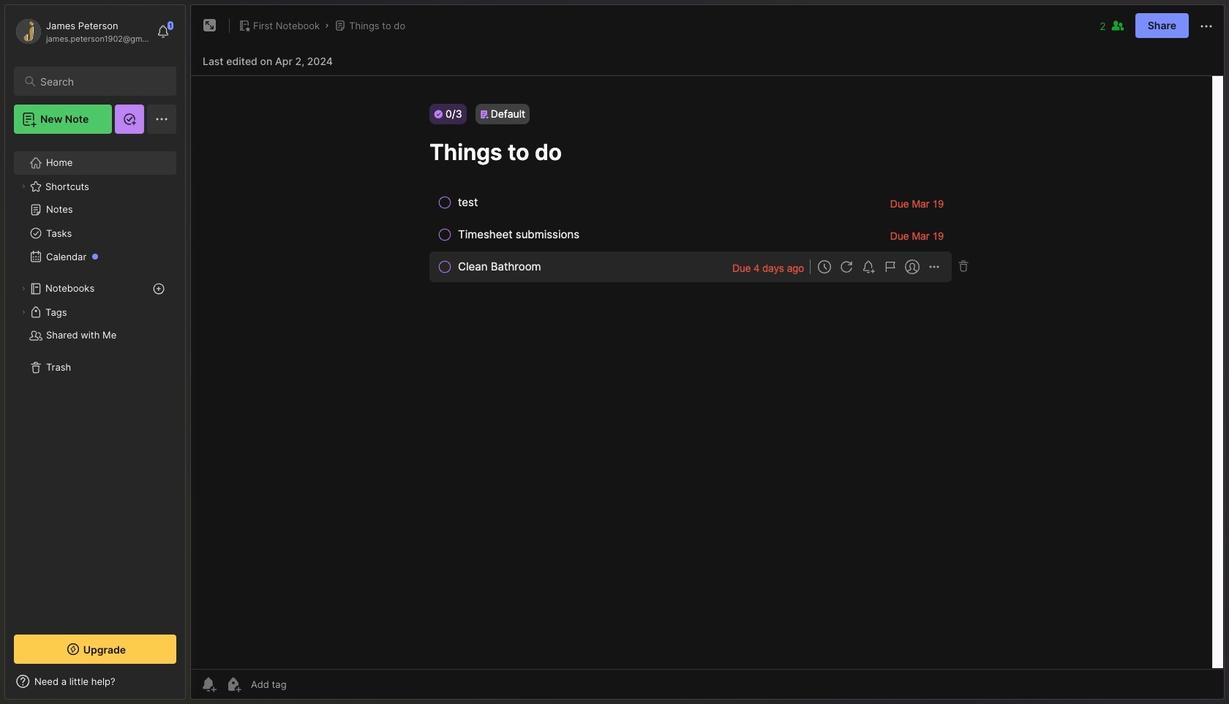 Task type: vqa. For each thing, say whether or not it's contained in the screenshot.
Add tag FIELD
yes



Task type: locate. For each thing, give the bounding box(es) containing it.
Account field
[[14, 17, 149, 46]]

tree inside main element
[[5, 143, 185, 622]]

tree
[[5, 143, 185, 622]]

expand tags image
[[19, 308, 28, 317]]

add a reminder image
[[200, 676, 217, 694]]

note window element
[[190, 4, 1225, 704]]

Note Editor text field
[[191, 75, 1225, 670]]

Add tag field
[[250, 678, 360, 692]]

None search field
[[40, 72, 163, 90]]

WHAT'S NEW field
[[5, 670, 185, 694]]

click to collapse image
[[185, 678, 196, 695]]

Search text field
[[40, 75, 163, 89]]

add tag image
[[225, 676, 242, 694]]

expand note image
[[201, 17, 219, 34]]

expand notebooks image
[[19, 285, 28, 294]]



Task type: describe. For each thing, give the bounding box(es) containing it.
more actions image
[[1198, 17, 1216, 35]]

More actions field
[[1198, 16, 1216, 35]]

none search field inside main element
[[40, 72, 163, 90]]

main element
[[0, 0, 190, 705]]



